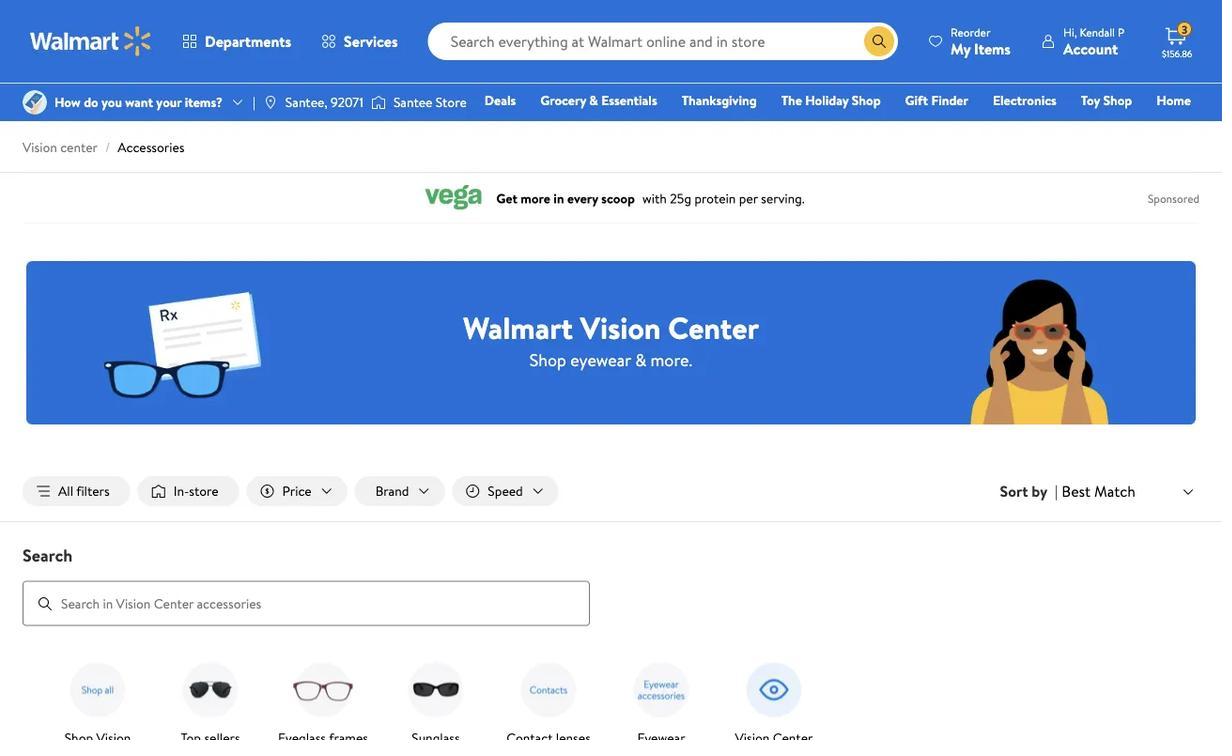 Task type: locate. For each thing, give the bounding box(es) containing it.
Walmart Site-Wide search field
[[428, 23, 898, 60]]

vision center image
[[740, 656, 808, 724]]

 image for how do you want your items?
[[23, 90, 47, 115]]

 image right the 92071
[[371, 93, 386, 112]]

santee
[[394, 93, 433, 111]]

filters
[[76, 482, 110, 500]]

shop inside 'link'
[[852, 91, 881, 109]]

how do you want your items?
[[54, 93, 223, 111]]

the
[[781, 91, 802, 109]]

shop right holiday
[[852, 91, 881, 109]]

walmart+
[[1135, 117, 1191, 136]]

deals
[[485, 91, 516, 109]]

0 vertical spatial &
[[589, 91, 598, 109]]

walmart
[[463, 307, 573, 348]]

registry
[[975, 117, 1023, 136]]

2 horizontal spatial  image
[[371, 93, 386, 112]]

gift finder
[[905, 91, 969, 109]]

shop
[[852, 91, 881, 109], [1103, 91, 1132, 109], [530, 348, 566, 372]]

gift
[[905, 91, 928, 109]]

toy
[[1081, 91, 1100, 109]]

store
[[189, 482, 219, 500]]

walmart vision center shop eyewear & more.
[[463, 307, 759, 372]]

santee, 92071
[[285, 93, 364, 111]]

|
[[253, 93, 255, 111], [1055, 481, 1058, 502]]

grocery & essentials
[[540, 91, 657, 109]]

0 vertical spatial vision
[[23, 138, 57, 156]]

Search in Vision Center accessories search field
[[23, 581, 590, 626]]

1 vertical spatial |
[[1055, 481, 1058, 502]]

shop left "eyewear"
[[530, 348, 566, 372]]

more.
[[651, 348, 693, 372]]

price button
[[247, 476, 347, 506]]

1 vertical spatial vision
[[580, 307, 661, 348]]

reorder
[[951, 24, 991, 40]]

$156.86
[[1162, 47, 1193, 60]]

search image
[[38, 596, 53, 611]]

p
[[1118, 24, 1125, 40]]

services
[[344, 31, 398, 52]]

debit
[[1079, 117, 1111, 136]]

 image left how
[[23, 90, 47, 115]]

thanksgiving link
[[673, 90, 765, 110]]

& right grocery
[[589, 91, 598, 109]]

vision
[[23, 138, 57, 156], [580, 307, 661, 348]]

1 vertical spatial &
[[635, 348, 647, 372]]

sponsored
[[1148, 190, 1200, 206]]

shop right toy
[[1103, 91, 1132, 109]]

do
[[84, 93, 98, 111]]

&
[[589, 91, 598, 109], [635, 348, 647, 372]]

brand button
[[355, 476, 445, 506]]

vision center link
[[23, 138, 98, 156]]

best
[[1062, 481, 1091, 502]]

holiday
[[805, 91, 849, 109]]

account
[[1063, 38, 1118, 59]]

in-store button
[[138, 476, 239, 506]]

1 horizontal spatial &
[[635, 348, 647, 372]]

Search search field
[[428, 23, 898, 60]]

gift finder link
[[897, 90, 977, 110]]

how
[[54, 93, 81, 111]]

grocery
[[540, 91, 586, 109]]

search
[[23, 544, 73, 567]]

1 horizontal spatial vision
[[580, 307, 661, 348]]

 image left santee,
[[263, 95, 278, 110]]

accessories
[[118, 138, 185, 156]]

1 horizontal spatial |
[[1055, 481, 1058, 502]]

| right items?
[[253, 93, 255, 111]]

fashion link
[[898, 117, 959, 137]]

center
[[668, 307, 759, 348]]

& left more.
[[635, 348, 647, 372]]

1 horizontal spatial shop
[[852, 91, 881, 109]]

in-store
[[174, 482, 219, 500]]

match
[[1095, 481, 1136, 502]]

kendall
[[1080, 24, 1115, 40]]

store
[[436, 93, 467, 111]]

hi, kendall p account
[[1063, 24, 1125, 59]]

toy shop link
[[1073, 90, 1141, 110]]

0 horizontal spatial &
[[589, 91, 598, 109]]

 image for santee store
[[371, 93, 386, 112]]

1 horizontal spatial  image
[[263, 95, 278, 110]]

electronics
[[993, 91, 1057, 109]]

sort by |
[[1000, 481, 1058, 502]]

hi,
[[1063, 24, 1077, 40]]

all filters button
[[23, 476, 130, 506]]

 image
[[23, 90, 47, 115], [371, 93, 386, 112], [263, 95, 278, 110]]

services button
[[306, 19, 413, 64]]

| right by
[[1055, 481, 1058, 502]]

electronics link
[[985, 90, 1065, 110]]

thanksgiving
[[682, 91, 757, 109]]

0 vertical spatial |
[[253, 93, 255, 111]]

0 horizontal spatial  image
[[23, 90, 47, 115]]

in-
[[174, 482, 189, 500]]

/
[[105, 138, 110, 156]]

walmart vision center. shop eyewear and more. image
[[26, 261, 1196, 425]]

0 horizontal spatial shop
[[530, 348, 566, 372]]

shop vision center image
[[64, 656, 132, 724]]



Task type: describe. For each thing, give the bounding box(es) containing it.
grocery & essentials link
[[532, 90, 666, 110]]

0 horizontal spatial vision
[[23, 138, 57, 156]]

top sellers image
[[177, 656, 244, 724]]

brand
[[375, 482, 409, 500]]

sort and filter section element
[[0, 461, 1222, 522]]

all filters
[[58, 482, 110, 500]]

eyewear accessories image
[[628, 656, 695, 724]]

departments
[[205, 31, 291, 52]]

sort
[[1000, 481, 1028, 502]]

eyeglass frames image
[[289, 656, 357, 724]]

items
[[974, 38, 1011, 59]]

2 horizontal spatial shop
[[1103, 91, 1132, 109]]

best match button
[[1058, 479, 1200, 504]]

 image for santee, 92071
[[263, 95, 278, 110]]

essentials
[[601, 91, 657, 109]]

vision center / accessories
[[23, 138, 185, 156]]

one
[[1047, 117, 1076, 136]]

sunglass frames image
[[402, 656, 470, 724]]

Search search field
[[0, 544, 1222, 626]]

one debit link
[[1039, 117, 1119, 137]]

shop inside walmart vision center shop eyewear & more.
[[530, 348, 566, 372]]

departments button
[[167, 19, 306, 64]]

0 horizontal spatial |
[[253, 93, 255, 111]]

eyewear
[[571, 348, 631, 372]]

my
[[951, 38, 971, 59]]

your
[[156, 93, 182, 111]]

price
[[282, 482, 312, 500]]

search icon image
[[872, 34, 887, 49]]

by
[[1032, 481, 1048, 502]]

want
[[125, 93, 153, 111]]

deals link
[[476, 90, 524, 110]]

center
[[60, 138, 98, 156]]

vision inside walmart vision center shop eyewear & more.
[[580, 307, 661, 348]]

toy shop
[[1081, 91, 1132, 109]]

walmart+ link
[[1127, 117, 1200, 137]]

the holiday shop
[[781, 91, 881, 109]]

santee,
[[285, 93, 328, 111]]

all
[[58, 482, 73, 500]]

home fashion
[[907, 91, 1191, 136]]

home
[[1157, 91, 1191, 109]]

santee store
[[394, 93, 467, 111]]

finder
[[931, 91, 969, 109]]

3
[[1182, 21, 1188, 37]]

registry link
[[967, 117, 1031, 137]]

fashion
[[907, 117, 951, 136]]

best match
[[1062, 481, 1136, 502]]

| inside sort and filter section element
[[1055, 481, 1058, 502]]

the holiday shop link
[[773, 90, 889, 110]]

& inside walmart vision center shop eyewear & more.
[[635, 348, 647, 372]]

reorder my items
[[951, 24, 1011, 59]]

one debit
[[1047, 117, 1111, 136]]

speed
[[488, 482, 523, 500]]

speed button
[[452, 476, 559, 506]]

items?
[[185, 93, 223, 111]]

contact lenses image
[[515, 656, 583, 724]]

home link
[[1148, 90, 1200, 110]]

92071
[[331, 93, 364, 111]]

you
[[102, 93, 122, 111]]

walmart image
[[30, 26, 152, 56]]



Task type: vqa. For each thing, say whether or not it's contained in the screenshot.
homes at the left top of page
no



